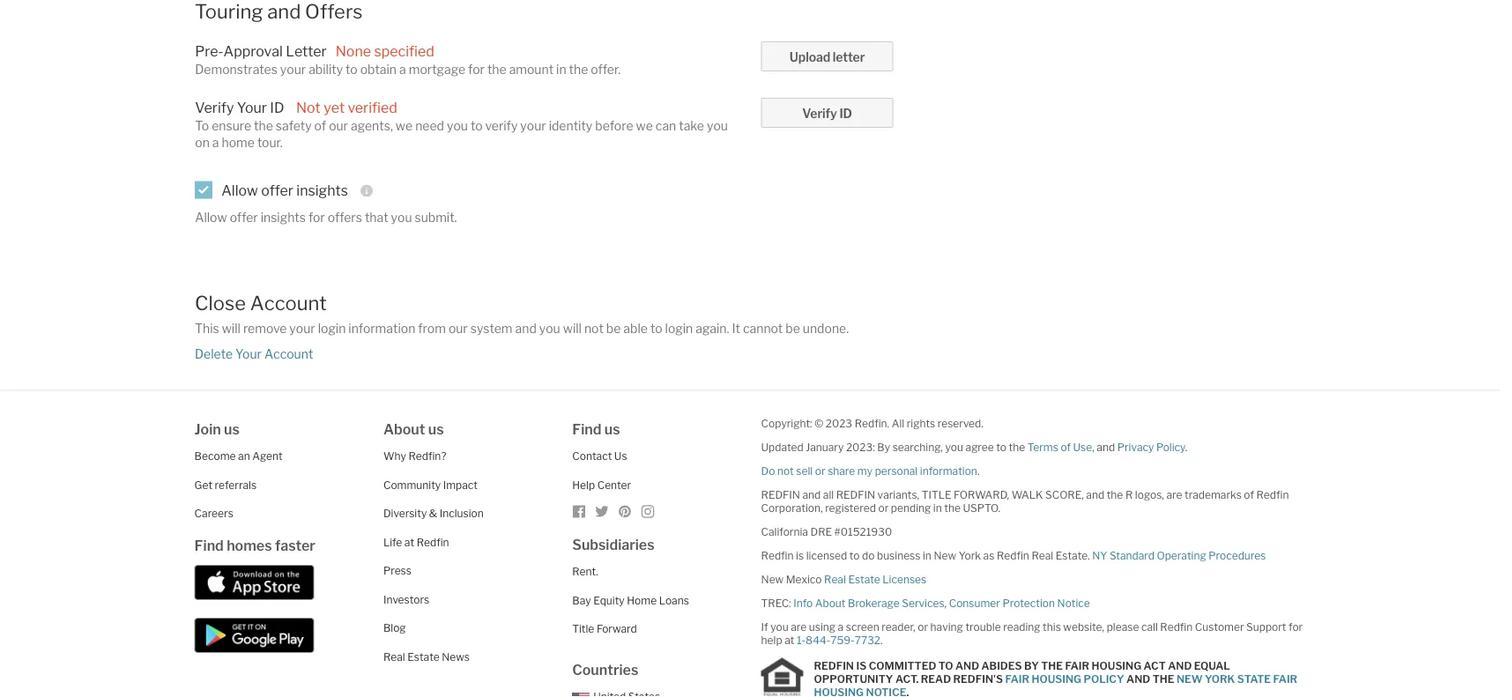 Task type: locate. For each thing, give the bounding box(es) containing it.
account up remove
[[250, 291, 327, 315]]

1 will from the left
[[222, 321, 241, 336]]

blog
[[383, 622, 406, 635]]

0 vertical spatial real
[[1032, 549, 1054, 562]]

or down variants, on the right of page
[[878, 502, 889, 515]]

get referrals button
[[194, 478, 257, 491]]

1 vertical spatial allow
[[195, 210, 227, 225]]

fair housing policy link
[[1005, 672, 1124, 685]]

for right mortgage
[[468, 62, 485, 77]]

0 vertical spatial .
[[1185, 441, 1188, 454]]

1 horizontal spatial find
[[572, 421, 602, 438]]

not left able
[[584, 321, 604, 336]]

insights for allow offer insights
[[296, 182, 348, 199]]

to right able
[[651, 321, 663, 336]]

0 vertical spatial are
[[1167, 489, 1183, 501]]

1 vertical spatial your
[[235, 347, 262, 362]]

about up "why"
[[383, 421, 425, 438]]

0 horizontal spatial .
[[881, 634, 883, 647]]

1 us from the left
[[224, 421, 240, 438]]

redfin up the opportunity
[[814, 659, 854, 672]]

fair right state
[[1273, 672, 1298, 685]]

1 horizontal spatial login
[[665, 321, 693, 336]]

to
[[346, 62, 358, 77], [471, 118, 483, 133], [651, 321, 663, 336], [996, 441, 1007, 454], [850, 549, 860, 562]]

0 vertical spatial offer
[[261, 182, 293, 199]]

we left need
[[396, 118, 413, 133]]

trec: info about brokerage services , consumer protection notice
[[761, 597, 1090, 610]]

estate left news
[[408, 650, 440, 663]]

1 horizontal spatial not
[[778, 465, 794, 478]]

1 horizontal spatial verify
[[802, 106, 837, 121]]

2 vertical spatial or
[[918, 621, 928, 634]]

redfin pinterest image
[[618, 505, 632, 519]]

and inside close account this will remove your login information from our system and you will not be able to login again. it cannot be undone.
[[515, 321, 537, 336]]

login right remove
[[318, 321, 346, 336]]

not right do
[[778, 465, 794, 478]]

offer down tour.
[[261, 182, 293, 199]]

real left estate.
[[1032, 549, 1054, 562]]

a down specified
[[399, 62, 406, 77]]

standard
[[1110, 549, 1155, 562]]

real down licensed
[[824, 573, 846, 586]]

fair down 'by'
[[1005, 672, 1030, 685]]

2 us from the left
[[428, 421, 444, 438]]

1 vertical spatial about
[[815, 597, 846, 610]]

2 vertical spatial real
[[383, 650, 405, 663]]

your up ensure
[[237, 99, 267, 116]]

in down 'title'
[[933, 502, 942, 515]]

1 horizontal spatial our
[[449, 321, 468, 336]]

1 horizontal spatial a
[[399, 62, 406, 77]]

1 horizontal spatial offer
[[261, 182, 293, 199]]

your inside close account this will remove your login information from our system and you will not be able to login again. it cannot be undone.
[[289, 321, 315, 336]]

1 horizontal spatial us
[[428, 421, 444, 438]]

id inside button
[[840, 106, 852, 121]]

. down agree
[[978, 465, 980, 478]]

a
[[399, 62, 406, 77], [212, 135, 219, 150], [838, 621, 844, 634]]

your right remove
[[289, 321, 315, 336]]

ensure
[[212, 118, 251, 133]]

consumer
[[949, 597, 1000, 610]]

at inside if you are using a screen reader, or having trouble reading this website, please call redfin customer support for help at
[[785, 634, 795, 647]]

2 horizontal spatial of
[[1244, 489, 1254, 501]]

login
[[318, 321, 346, 336], [665, 321, 693, 336]]

become
[[194, 450, 236, 463]]

our inside close account this will remove your login information from our system and you will not be able to login again. it cannot be undone.
[[449, 321, 468, 336]]

of inside "to ensure the safety of our agents, we need you to verify your identity before we can take you on a home tour."
[[314, 118, 326, 133]]

abides
[[982, 659, 1022, 672]]

7732
[[855, 634, 881, 647]]

0 horizontal spatial are
[[791, 621, 807, 634]]

offer down allow offer insights on the top left of page
[[230, 210, 258, 225]]

redfin for and
[[761, 489, 800, 501]]

your down remove
[[235, 347, 262, 362]]

2 horizontal spatial fair
[[1273, 672, 1298, 685]]

our right from
[[449, 321, 468, 336]]

verify down upload letter
[[802, 106, 837, 121]]

. down reader,
[[881, 634, 883, 647]]

2 horizontal spatial for
[[1289, 621, 1303, 634]]

the down act
[[1153, 672, 1175, 685]]

offer for allow offer insights for offers that you submit.
[[230, 210, 258, 225]]

and right system
[[515, 321, 537, 336]]

you right system
[[539, 321, 560, 336]]

id down letter
[[840, 106, 852, 121]]

california
[[761, 526, 808, 538]]

for inside "pre-approval letter none specified demonstrates your ability to obtain a mortgage for the amount in the offer."
[[468, 62, 485, 77]]

of right trademarks
[[1244, 489, 1254, 501]]

0 horizontal spatial and
[[956, 659, 979, 672]]

1 horizontal spatial about
[[815, 597, 846, 610]]

website,
[[1063, 621, 1105, 634]]

real down blog button
[[383, 650, 405, 663]]

in inside redfin and all redfin variants, title forward, walk score, and the r logos, are trademarks of redfin corporation, registered or pending in the uspto.
[[933, 502, 942, 515]]

your down letter
[[280, 62, 306, 77]]

are up 1-
[[791, 621, 807, 634]]

1 vertical spatial in
[[933, 502, 942, 515]]

1 vertical spatial .
[[978, 465, 980, 478]]

0 vertical spatial your
[[237, 99, 267, 116]]

, up having
[[945, 597, 947, 610]]

us up redfin?
[[428, 421, 444, 438]]

0 horizontal spatial housing
[[814, 686, 864, 697]]

0 horizontal spatial find
[[194, 537, 224, 554]]

3 us from the left
[[605, 421, 620, 438]]

1 horizontal spatial fair
[[1065, 659, 1090, 672]]

get
[[194, 478, 212, 491]]

insights for allow offer insights for offers that you submit.
[[261, 210, 306, 225]]

1 horizontal spatial id
[[840, 106, 852, 121]]

1 vertical spatial for
[[308, 210, 325, 225]]

1 vertical spatial information
[[920, 465, 978, 478]]

ny
[[1092, 549, 1108, 562]]

real estate news
[[383, 650, 470, 663]]

customer
[[1195, 621, 1244, 634]]

redfin left is
[[761, 549, 794, 562]]

0 vertical spatial new
[[934, 549, 957, 562]]

2 horizontal spatial housing
[[1092, 659, 1142, 672]]

1 horizontal spatial information
[[920, 465, 978, 478]]

a inside "to ensure the safety of our agents, we need you to verify your identity before we can take you on a home tour."
[[212, 135, 219, 150]]

are
[[1167, 489, 1183, 501], [791, 621, 807, 634]]

our down yet
[[329, 118, 348, 133]]

0 horizontal spatial real
[[383, 650, 405, 663]]

redfin twitter image
[[595, 505, 609, 519]]

0 horizontal spatial id
[[270, 99, 284, 116]]

0 horizontal spatial a
[[212, 135, 219, 150]]

be left able
[[606, 321, 621, 336]]

0 horizontal spatial in
[[556, 62, 566, 77]]

1 be from the left
[[606, 321, 621, 336]]

0 horizontal spatial not
[[584, 321, 604, 336]]

the up fair housing policy link
[[1041, 659, 1063, 672]]

become an agent
[[194, 450, 283, 463]]

2 horizontal spatial a
[[838, 621, 844, 634]]

0 horizontal spatial information
[[349, 321, 415, 336]]

insights down allow offer insights on the top left of page
[[261, 210, 306, 225]]

at left 1-
[[785, 634, 795, 647]]

information for account
[[349, 321, 415, 336]]

your right verify at left top
[[520, 118, 546, 133]]

estate down do
[[848, 573, 880, 586]]

reader,
[[882, 621, 916, 634]]

or down the services
[[918, 621, 928, 634]]

id up safety
[[270, 99, 284, 116]]

0 horizontal spatial at
[[405, 536, 414, 549]]

0 vertical spatial information
[[349, 321, 415, 336]]

0 vertical spatial account
[[250, 291, 327, 315]]

verify inside button
[[802, 106, 837, 121]]

you right that
[[391, 210, 412, 225]]

1 we from the left
[[396, 118, 413, 133]]

variants,
[[878, 489, 920, 501]]

close
[[195, 291, 246, 315]]

privacy
[[1118, 441, 1154, 454]]

insights up allow offer insights for offers that you submit.
[[296, 182, 348, 199]]

2 we from the left
[[636, 118, 653, 133]]

the left amount
[[487, 62, 507, 77]]

safety
[[276, 118, 312, 133]]

will left able
[[563, 321, 582, 336]]

a up 1-844-759-7732 .
[[838, 621, 844, 634]]

equity
[[593, 594, 625, 607]]

for inside if you are using a screen reader, or having trouble reading this website, please call redfin customer support for help at
[[1289, 621, 1303, 634]]

allow down "on"
[[195, 210, 227, 225]]

undone.
[[803, 321, 849, 336]]

1 vertical spatial of
[[1061, 441, 1071, 454]]

you down reserved.
[[945, 441, 964, 454]]

#01521930
[[834, 526, 892, 538]]

verify
[[195, 99, 234, 116], [802, 106, 837, 121]]

0 vertical spatial for
[[468, 62, 485, 77]]

1 vertical spatial our
[[449, 321, 468, 336]]

policy
[[1157, 441, 1185, 454]]

contact
[[572, 450, 612, 463]]

and
[[515, 321, 537, 336], [1097, 441, 1115, 454], [803, 489, 821, 501], [1086, 489, 1105, 501]]

fair housing policy and the
[[1005, 672, 1177, 685]]

pending
[[891, 502, 931, 515]]

are right logos,
[[1167, 489, 1183, 501]]

0 horizontal spatial our
[[329, 118, 348, 133]]

redfin up "corporation,"
[[761, 489, 800, 501]]

you right if
[[771, 621, 789, 634]]

in right business
[[923, 549, 932, 562]]

fair up fair housing policy link
[[1065, 659, 1090, 672]]

be
[[606, 321, 621, 336], [786, 321, 800, 336]]

1 vertical spatial ,
[[945, 597, 947, 610]]

ny standard operating procedures link
[[1092, 549, 1266, 562]]

to inside close account this will remove your login information from our system and you will not be able to login again. it cannot be undone.
[[651, 321, 663, 336]]

1 login from the left
[[318, 321, 346, 336]]

allow down home
[[221, 182, 258, 199]]

login left again.
[[665, 321, 693, 336]]

redfin instagram image
[[641, 505, 655, 519]]

find down careers at the left
[[194, 537, 224, 554]]

join
[[194, 421, 221, 438]]

redfin for is
[[814, 659, 854, 672]]

find us
[[572, 421, 620, 438]]

a right "on"
[[212, 135, 219, 150]]

0 vertical spatial not
[[584, 321, 604, 336]]

allow for allow offer insights for offers that you submit.
[[195, 210, 227, 225]]

california dre #01521930
[[761, 526, 892, 538]]

to left verify at left top
[[471, 118, 483, 133]]

1 vertical spatial or
[[878, 502, 889, 515]]

0 vertical spatial your
[[280, 62, 306, 77]]

1-
[[797, 634, 806, 647]]

diversity & inclusion button
[[383, 507, 484, 520]]

redfin inside if you are using a screen reader, or having trouble reading this website, please call redfin customer support for help at
[[1160, 621, 1193, 634]]

0 horizontal spatial will
[[222, 321, 241, 336]]

offer.
[[591, 62, 621, 77]]

at right life
[[405, 536, 414, 549]]

all
[[823, 489, 834, 501]]

not
[[296, 99, 321, 116]]

0 vertical spatial estate
[[848, 573, 880, 586]]

the up tour.
[[254, 118, 273, 133]]

to inside "pre-approval letter none specified demonstrates your ability to obtain a mortgage for the amount in the offer."
[[346, 62, 358, 77]]

0 horizontal spatial login
[[318, 321, 346, 336]]

redfin right the call
[[1160, 621, 1193, 634]]

0 vertical spatial in
[[556, 62, 566, 77]]

upload
[[790, 50, 830, 65]]

information inside close account this will remove your login information from our system and you will not be able to login again. it cannot be undone.
[[349, 321, 415, 336]]

0 vertical spatial ,
[[1092, 441, 1095, 454]]

us right join
[[224, 421, 240, 438]]

can
[[656, 118, 676, 133]]

we
[[396, 118, 413, 133], [636, 118, 653, 133]]

0 vertical spatial insights
[[296, 182, 348, 199]]

1 vertical spatial are
[[791, 621, 807, 634]]

the inside "to ensure the safety of our agents, we need you to verify your identity before we can take you on a home tour."
[[254, 118, 273, 133]]

housing up policy
[[1092, 659, 1142, 672]]

able
[[624, 321, 648, 336]]

new up trec: in the bottom of the page
[[761, 573, 784, 586]]

2 vertical spatial your
[[289, 321, 315, 336]]

allow offer insights for offers that you submit.
[[195, 210, 457, 225]]

1 horizontal spatial new
[[934, 549, 957, 562]]

redfin?
[[409, 450, 447, 463]]

identity
[[549, 118, 593, 133]]

to inside "to ensure the safety of our agents, we need you to verify your identity before we can take you on a home tour."
[[471, 118, 483, 133]]

0 vertical spatial allow
[[221, 182, 258, 199]]

information left from
[[349, 321, 415, 336]]

trouble
[[966, 621, 1001, 634]]

verify for verify your id
[[195, 99, 234, 116]]

to
[[195, 118, 209, 133]]

redfin facebook image
[[572, 505, 586, 519]]

redfin right trademarks
[[1257, 489, 1289, 501]]

about us
[[383, 421, 444, 438]]

your inside "pre-approval letter none specified demonstrates your ability to obtain a mortgage for the amount in the offer."
[[280, 62, 306, 77]]

redfin inside redfin and all redfin variants, title forward, walk score, and the r logos, are trademarks of redfin corporation, registered or pending in the uspto.
[[1257, 489, 1289, 501]]

.
[[1185, 441, 1188, 454], [978, 465, 980, 478], [881, 634, 883, 647]]

forward
[[597, 623, 637, 635]]

2023:
[[846, 441, 875, 454]]

us up us
[[605, 421, 620, 438]]

upload letter button
[[761, 41, 894, 71]]

1 horizontal spatial for
[[468, 62, 485, 77]]

0 horizontal spatial or
[[815, 465, 826, 478]]

life
[[383, 536, 402, 549]]

2 vertical spatial for
[[1289, 621, 1303, 634]]

0 horizontal spatial of
[[314, 118, 326, 133]]

2 vertical spatial of
[[1244, 489, 1254, 501]]

get referrals
[[194, 478, 257, 491]]

new left york
[[934, 549, 957, 562]]

1 horizontal spatial be
[[786, 321, 800, 336]]

housing down the opportunity
[[814, 686, 864, 697]]

1 horizontal spatial and
[[1127, 672, 1151, 685]]

1 horizontal spatial in
[[923, 549, 932, 562]]

to right agree
[[996, 441, 1007, 454]]

redfin inside redfin is committed to and abides by the fair housing act and equal opportunity act. read redfin's
[[814, 659, 854, 672]]

use
[[1073, 441, 1092, 454]]

1 vertical spatial a
[[212, 135, 219, 150]]

copyright:
[[761, 417, 812, 430]]

. right privacy
[[1185, 441, 1188, 454]]

for right the support
[[1289, 621, 1303, 634]]

redfin is licensed to do business in new york as redfin real estate. ny standard operating procedures
[[761, 549, 1266, 562]]

about up using
[[815, 597, 846, 610]]

act
[[1144, 659, 1166, 672]]

new
[[934, 549, 957, 562], [761, 573, 784, 586]]

and down act
[[1127, 672, 1151, 685]]

fair inside redfin is committed to and abides by the fair housing act and equal opportunity act. read redfin's
[[1065, 659, 1090, 672]]

0 horizontal spatial verify
[[195, 99, 234, 116]]

terms of use link
[[1028, 441, 1092, 454]]

1 vertical spatial offer
[[230, 210, 258, 225]]

find for find us
[[572, 421, 602, 438]]

you inside close account this will remove your login information from our system and you will not be able to login again. it cannot be undone.
[[539, 321, 560, 336]]

news
[[442, 650, 470, 663]]

will right this
[[222, 321, 241, 336]]

or right the sell
[[815, 465, 826, 478]]

of down not
[[314, 118, 326, 133]]

housing inside redfin is committed to and abides by the fair housing act and equal opportunity act. read redfin's
[[1092, 659, 1142, 672]]

0 horizontal spatial offer
[[230, 210, 258, 225]]

0 vertical spatial find
[[572, 421, 602, 438]]

to ensure the safety of our agents, we need you to verify your identity before we can take you on a home tour.
[[195, 118, 728, 150]]

offer
[[261, 182, 293, 199], [230, 210, 258, 225]]

2 vertical spatial .
[[881, 634, 883, 647]]

obtain
[[360, 62, 397, 77]]

0 horizontal spatial we
[[396, 118, 413, 133]]

1 vertical spatial your
[[520, 118, 546, 133]]

0 vertical spatial or
[[815, 465, 826, 478]]

0 vertical spatial about
[[383, 421, 425, 438]]

redfin
[[761, 489, 800, 501], [836, 489, 875, 501], [814, 659, 854, 672]]

protection
[[1003, 597, 1055, 610]]

real estate licenses link
[[824, 573, 927, 586]]

call
[[1142, 621, 1158, 634]]

we left can
[[636, 118, 653, 133]]

2 horizontal spatial us
[[605, 421, 620, 438]]

1 vertical spatial not
[[778, 465, 794, 478]]

1 vertical spatial estate
[[408, 650, 440, 663]]

for left offers
[[308, 210, 325, 225]]

are inside if you are using a screen reader, or having trouble reading this website, please call redfin customer support for help at
[[791, 621, 807, 634]]

verify
[[485, 118, 518, 133]]

equal
[[1194, 659, 1230, 672]]

0 vertical spatial a
[[399, 62, 406, 77]]

, left privacy
[[1092, 441, 1095, 454]]

1 horizontal spatial we
[[636, 118, 653, 133]]

contact us
[[572, 450, 627, 463]]

2 vertical spatial a
[[838, 621, 844, 634]]

and up new
[[1168, 659, 1192, 672]]

find up contact
[[572, 421, 602, 438]]

at
[[405, 536, 414, 549], [785, 634, 795, 647]]

be right the cannot
[[786, 321, 800, 336]]

1 horizontal spatial ,
[[1092, 441, 1095, 454]]

0 horizontal spatial us
[[224, 421, 240, 438]]

us
[[614, 450, 627, 463]]



Task type: vqa. For each thing, say whether or not it's contained in the screenshot.
consultation
no



Task type: describe. For each thing, give the bounding box(es) containing it.
state
[[1238, 672, 1271, 685]]

reserved.
[[938, 417, 984, 430]]

business
[[877, 549, 921, 562]]

updated january 2023: by searching, you agree to the terms of use , and privacy policy .
[[761, 441, 1188, 454]]

offer for allow offer insights
[[261, 182, 293, 199]]

new york state fair housing notice
[[814, 672, 1298, 697]]

homes
[[227, 537, 272, 554]]

it
[[732, 321, 740, 336]]

delete your account
[[195, 347, 313, 362]]

2 login from the left
[[665, 321, 693, 336]]

redfin down &
[[417, 536, 449, 549]]

2 will from the left
[[563, 321, 582, 336]]

you right need
[[447, 118, 468, 133]]

your for delete
[[235, 347, 262, 362]]

us for join us
[[224, 421, 240, 438]]

2 vertical spatial in
[[923, 549, 932, 562]]

0 horizontal spatial fair
[[1005, 672, 1030, 685]]

verify for verify id
[[802, 106, 837, 121]]

agree
[[966, 441, 994, 454]]

your for verify
[[237, 99, 267, 116]]

community impact
[[383, 478, 478, 491]]

of inside redfin and all redfin variants, title forward, walk score, and the r logos, are trademarks of redfin corporation, registered or pending in the uspto.
[[1244, 489, 1254, 501]]

mexico
[[786, 573, 822, 586]]

equal housing opportunity image
[[761, 658, 804, 697]]

the left r
[[1107, 489, 1123, 501]]

help center button
[[572, 478, 631, 491]]

by
[[1024, 659, 1039, 672]]

york
[[959, 549, 981, 562]]

find homes faster
[[194, 537, 315, 554]]

impact
[[443, 478, 478, 491]]

0 horizontal spatial ,
[[945, 597, 947, 610]]

download the redfin app on the apple app store image
[[194, 565, 314, 600]]

life at redfin button
[[383, 536, 449, 549]]

the left offer.
[[569, 62, 588, 77]]

licenses
[[883, 573, 927, 586]]

life at redfin
[[383, 536, 449, 549]]

housing inside new york state fair housing notice
[[814, 686, 864, 697]]

investors
[[383, 593, 429, 606]]

1 horizontal spatial .
[[978, 465, 980, 478]]

download the redfin app from the google play store image
[[194, 618, 314, 653]]

rent.
[[572, 565, 598, 578]]

2023
[[826, 417, 853, 430]]

verify id
[[802, 106, 852, 121]]

community
[[383, 478, 441, 491]]

specified
[[374, 42, 434, 59]]

home
[[627, 594, 657, 607]]

become an agent button
[[194, 450, 283, 463]]

submit.
[[415, 210, 457, 225]]

terms
[[1028, 441, 1059, 454]]

find for find homes faster
[[194, 537, 224, 554]]

1 horizontal spatial housing
[[1032, 672, 1082, 685]]

verify your id
[[195, 99, 284, 116]]

2 horizontal spatial real
[[1032, 549, 1054, 562]]

the left 'terms' at the right
[[1009, 441, 1025, 454]]

or inside if you are using a screen reader, or having trouble reading this website, please call redfin customer support for help at
[[918, 621, 928, 634]]

1 horizontal spatial estate
[[848, 573, 880, 586]]

again.
[[696, 321, 729, 336]]

are inside redfin and all redfin variants, title forward, walk score, and the r logos, are trademarks of redfin corporation, registered or pending in the uspto.
[[1167, 489, 1183, 501]]

allow offer insights
[[221, 182, 348, 199]]

offers
[[328, 210, 362, 225]]

a inside if you are using a screen reader, or having trouble reading this website, please call redfin customer support for help at
[[838, 621, 844, 634]]

amount
[[509, 62, 554, 77]]

&
[[429, 507, 437, 520]]

letter
[[286, 42, 327, 59]]

operating
[[1157, 549, 1207, 562]]

your inside "to ensure the safety of our agents, we need you to verify your identity before we can take you on a home tour."
[[520, 118, 546, 133]]

and right 'use'
[[1097, 441, 1115, 454]]

using
[[809, 621, 836, 634]]

us for about us
[[428, 421, 444, 438]]

share
[[828, 465, 855, 478]]

fair inside new york state fair housing notice
[[1273, 672, 1298, 685]]

you right take
[[707, 118, 728, 133]]

and left "all"
[[803, 489, 821, 501]]

remove
[[243, 321, 287, 336]]

please
[[1107, 621, 1139, 634]]

to left do
[[850, 549, 860, 562]]

delete your account link
[[195, 347, 313, 362]]

verified
[[348, 99, 397, 116]]

agent
[[252, 450, 283, 463]]

subsidiaries
[[572, 536, 655, 553]]

you inside if you are using a screen reader, or having trouble reading this website, please call redfin customer support for help at
[[771, 621, 789, 634]]

2 horizontal spatial and
[[1168, 659, 1192, 672]]

diversity
[[383, 507, 427, 520]]

community impact button
[[383, 478, 478, 491]]

help
[[761, 634, 782, 647]]

walk
[[1012, 489, 1043, 501]]

real estate news button
[[383, 650, 470, 663]]

as
[[983, 549, 995, 562]]

title forward button
[[572, 623, 637, 635]]

need
[[415, 118, 444, 133]]

2 horizontal spatial .
[[1185, 441, 1188, 454]]

redfin right as
[[997, 549, 1030, 562]]

0 horizontal spatial for
[[308, 210, 325, 225]]

updated
[[761, 441, 804, 454]]

close account this will remove your login information from our system and you will not be able to login again. it cannot be undone.
[[195, 291, 849, 336]]

the inside redfin is committed to and abides by the fair housing act and equal opportunity act. read redfin's
[[1041, 659, 1063, 672]]

bay equity home loans
[[572, 594, 689, 607]]

or inside redfin and all redfin variants, title forward, walk score, and the r logos, are trademarks of redfin corporation, registered or pending in the uspto.
[[878, 502, 889, 515]]

system
[[471, 321, 513, 336]]

844-
[[806, 634, 831, 647]]

1-844-759-7732 link
[[797, 634, 881, 647]]

take
[[679, 118, 704, 133]]

why
[[383, 450, 406, 463]]

information for not
[[920, 465, 978, 478]]

0 horizontal spatial estate
[[408, 650, 440, 663]]

our inside "to ensure the safety of our agents, we need you to verify your identity before we can take you on a home tour."
[[329, 118, 348, 133]]

reading
[[1003, 621, 1041, 634]]

having
[[931, 621, 963, 634]]

referrals
[[215, 478, 257, 491]]

0 horizontal spatial about
[[383, 421, 425, 438]]

contact us button
[[572, 450, 627, 463]]

join us
[[194, 421, 240, 438]]

1 horizontal spatial real
[[824, 573, 846, 586]]

do not sell or share my personal information link
[[761, 465, 978, 478]]

title
[[572, 623, 594, 635]]

a inside "pre-approval letter none specified demonstrates your ability to obtain a mortgage for the amount in the offer."
[[399, 62, 406, 77]]

do
[[862, 549, 875, 562]]

trademarks
[[1185, 489, 1242, 501]]

in inside "pre-approval letter none specified demonstrates your ability to obtain a mortgage for the amount in the offer."
[[556, 62, 566, 77]]

1 horizontal spatial the
[[1153, 672, 1175, 685]]

not inside close account this will remove your login information from our system and you will not be able to login again. it cannot be undone.
[[584, 321, 604, 336]]

this
[[1043, 621, 1061, 634]]

1 horizontal spatial of
[[1061, 441, 1071, 454]]

new mexico real estate licenses
[[761, 573, 927, 586]]

is
[[796, 549, 804, 562]]

notice
[[866, 686, 907, 697]]

1 vertical spatial account
[[264, 347, 313, 362]]

allow for allow offer insights
[[221, 182, 258, 199]]

and right 'score,'
[[1086, 489, 1105, 501]]

redfin's
[[953, 672, 1003, 685]]

pre-
[[195, 42, 224, 59]]

forward,
[[954, 489, 1009, 501]]

brokerage
[[848, 597, 900, 610]]

dre
[[811, 526, 832, 538]]

investors button
[[383, 593, 429, 606]]

us flag image
[[572, 693, 590, 697]]

account inside close account this will remove your login information from our system and you will not be able to login again. it cannot be undone.
[[250, 291, 327, 315]]

us for find us
[[605, 421, 620, 438]]

redfin up registered
[[836, 489, 875, 501]]

2 be from the left
[[786, 321, 800, 336]]

the down 'title'
[[944, 502, 961, 515]]

if
[[761, 621, 768, 634]]

1 vertical spatial new
[[761, 573, 784, 586]]



